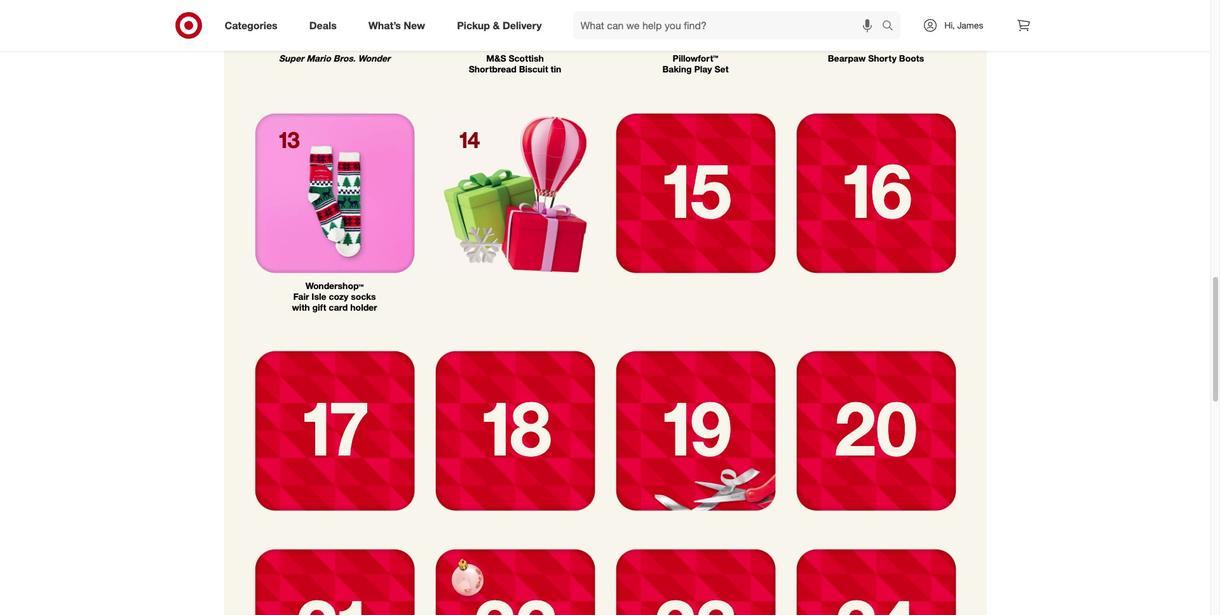 Task type: vqa. For each thing, say whether or not it's contained in the screenshot.
Biscuit
yes



Task type: describe. For each thing, give the bounding box(es) containing it.
boots
[[899, 53, 924, 64]]

m&s
[[486, 53, 506, 64]]

card
[[329, 302, 348, 312]]

bros.
[[333, 53, 356, 64]]

wondershop™ fair isle cozy socks with gift card holder
[[292, 280, 377, 312]]

delivery
[[503, 19, 542, 32]]

pillowfort™ baking play set
[[663, 53, 729, 74]]

pickup & delivery
[[457, 19, 542, 32]]

fair
[[293, 291, 309, 302]]

search button
[[877, 11, 907, 42]]

bearpaw shorty boots
[[828, 53, 924, 64]]

hi,
[[945, 20, 955, 31]]

14
[[458, 126, 480, 153]]

13
[[278, 126, 300, 153]]

wonder
[[358, 53, 390, 64]]

pickup & delivery link
[[446, 11, 558, 39]]

categories link
[[214, 11, 293, 39]]

festive packages with a festive hot air balloon image
[[435, 113, 595, 273]]

bearpaw shorty boots link
[[786, 0, 966, 72]]

tin
[[551, 64, 561, 74]]

james
[[957, 20, 983, 31]]

cozy
[[329, 291, 348, 302]]

new
[[404, 19, 425, 32]]

what's new link
[[358, 11, 441, 39]]

16
[[840, 145, 912, 236]]

baking
[[663, 64, 692, 74]]

super mario bros. wonder
[[279, 53, 390, 64]]

19
[[659, 383, 732, 474]]

18
[[479, 383, 552, 474]]

&
[[493, 19, 500, 32]]

17
[[299, 383, 370, 474]]

shortbread
[[469, 64, 517, 74]]

play
[[694, 64, 712, 74]]

gift
[[312, 302, 326, 312]]

what's new
[[368, 19, 425, 32]]



Task type: locate. For each thing, give the bounding box(es) containing it.
wondershop™
[[305, 280, 364, 291]]

20
[[835, 383, 917, 474]]

pillowfort™
[[673, 53, 718, 64]]

socks
[[351, 291, 376, 302]]

what's
[[368, 19, 401, 32]]

deals link
[[299, 11, 353, 39]]

hi, james
[[945, 20, 983, 31]]

super
[[279, 53, 304, 64]]

set
[[715, 64, 729, 74]]

holder
[[350, 302, 377, 312]]

m&s scottish shortbread biscuit tin
[[469, 53, 561, 74]]

search
[[877, 20, 907, 33]]

isle
[[312, 291, 326, 302]]

scottish
[[509, 53, 544, 64]]

15
[[659, 145, 732, 236]]

deals
[[309, 19, 337, 32]]

biscuit
[[519, 64, 548, 74]]

pickup
[[457, 19, 490, 32]]

categories
[[225, 19, 278, 32]]

shorty
[[868, 53, 897, 64]]

mario
[[307, 53, 331, 64]]

What can we help you find? suggestions appear below search field
[[573, 11, 885, 39]]

with
[[292, 302, 310, 312]]

super mario bros. wonder link
[[244, 0, 425, 72]]

bearpaw
[[828, 53, 866, 64]]



